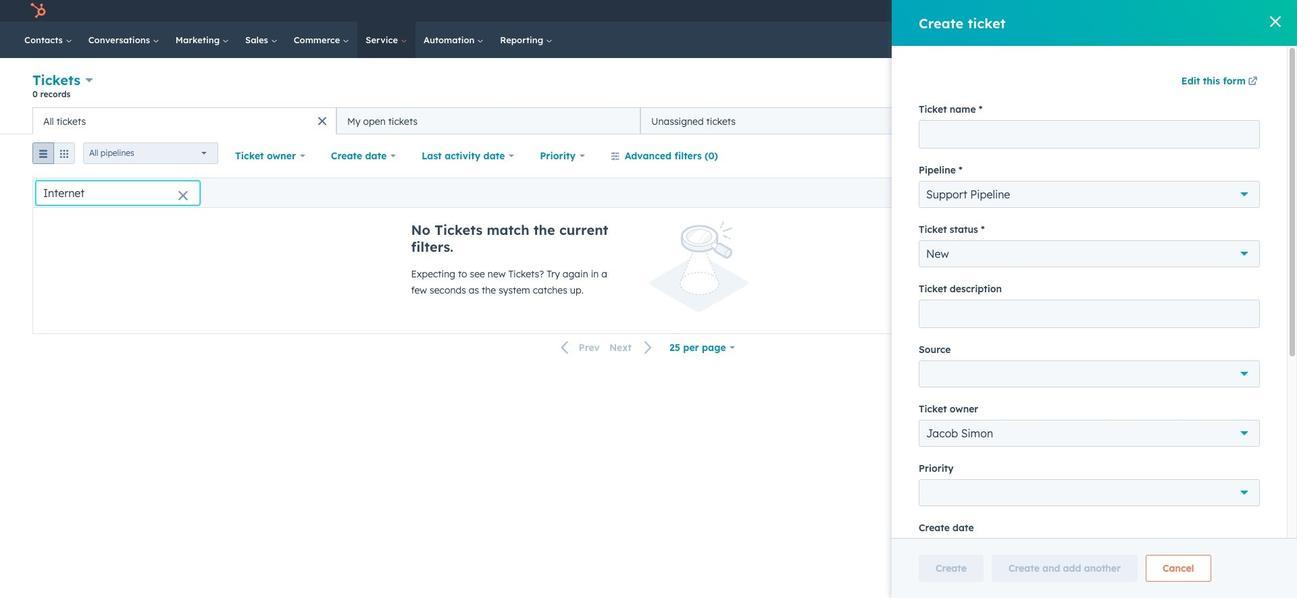 Task type: describe. For each thing, give the bounding box(es) containing it.
Search HubSpot search field
[[1097, 28, 1250, 51]]

pagination navigation
[[553, 339, 661, 357]]

clear input image
[[178, 191, 189, 202]]



Task type: vqa. For each thing, say whether or not it's contained in the screenshot.
'Close' image
no



Task type: locate. For each thing, give the bounding box(es) containing it.
marketplaces image
[[1098, 6, 1111, 18]]

banner
[[32, 70, 1265, 107]]

menu
[[1000, 0, 1281, 22]]

Search ID, name, or description search field
[[36, 181, 200, 205]]

jacob simon image
[[1200, 5, 1213, 17]]

group
[[32, 143, 75, 170]]



